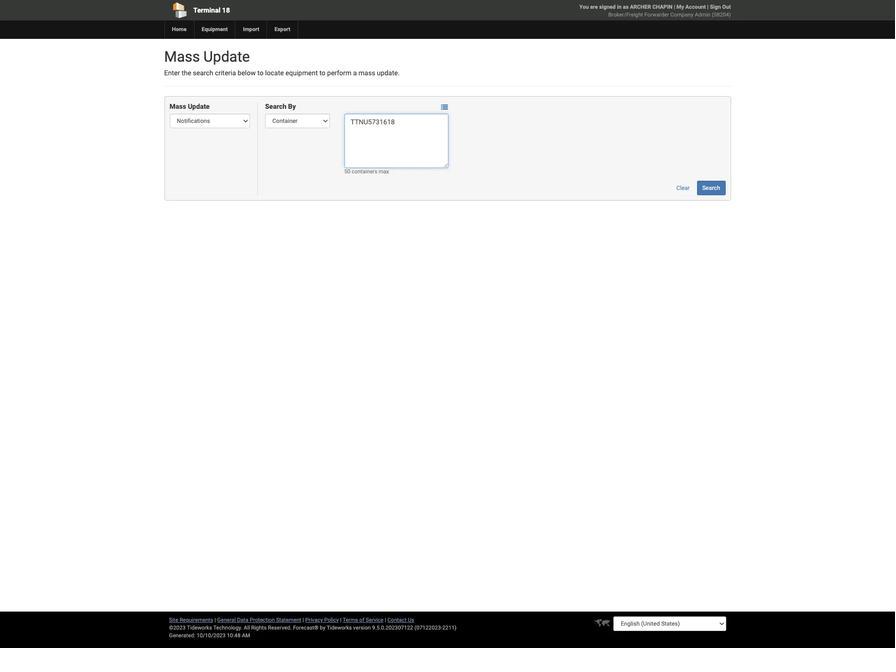 Task type: describe. For each thing, give the bounding box(es) containing it.
18
[[222, 6, 230, 14]]

the
[[182, 69, 191, 77]]

terminal
[[193, 6, 220, 14]]

50 containers max
[[344, 169, 389, 175]]

update for mass update
[[188, 103, 210, 111]]

1 to from the left
[[257, 69, 263, 77]]

terminal 18
[[193, 6, 230, 14]]

archer
[[630, 4, 651, 10]]

by
[[320, 626, 325, 632]]

10:48
[[227, 633, 241, 640]]

all
[[244, 626, 250, 632]]

forwarder
[[644, 12, 669, 18]]

equipment link
[[194, 20, 235, 39]]

10/10/2023
[[197, 633, 226, 640]]

site
[[169, 618, 178, 624]]

locate
[[265, 69, 284, 77]]

home
[[172, 26, 187, 33]]

policy
[[324, 618, 339, 624]]

mass update
[[170, 103, 210, 111]]

account
[[685, 4, 706, 10]]

import link
[[235, 20, 267, 39]]

signed
[[599, 4, 616, 10]]

home link
[[164, 20, 194, 39]]

protection
[[250, 618, 275, 624]]

technology.
[[213, 626, 242, 632]]

broker/freight
[[608, 12, 643, 18]]

perform
[[327, 69, 351, 77]]

mass update enter the search criteria below to locate equipment to perform a mass update.
[[164, 48, 400, 77]]

export link
[[267, 20, 298, 39]]

you
[[579, 4, 589, 10]]

my account link
[[677, 4, 706, 10]]

forecast®
[[293, 626, 319, 632]]

generated:
[[169, 633, 195, 640]]

sign out link
[[710, 4, 731, 10]]

| left sign
[[707, 4, 709, 10]]

site requirements link
[[169, 618, 213, 624]]

below
[[238, 69, 256, 77]]

admin
[[695, 12, 711, 18]]

9.5.0.202307122
[[372, 626, 413, 632]]

contact us link
[[387, 618, 414, 624]]

am
[[242, 633, 250, 640]]

in
[[617, 4, 622, 10]]

service
[[366, 618, 383, 624]]

out
[[722, 4, 731, 10]]

terminal 18 link
[[164, 0, 392, 20]]

| left 'my'
[[674, 4, 675, 10]]

are
[[590, 4, 598, 10]]

data
[[237, 618, 248, 624]]

by
[[288, 103, 296, 111]]

export
[[274, 26, 290, 33]]

containers
[[352, 169, 377, 175]]

enter
[[164, 69, 180, 77]]

privacy policy link
[[305, 618, 339, 624]]

2211)
[[442, 626, 457, 632]]

©2023 tideworks
[[169, 626, 212, 632]]

chapin
[[652, 4, 673, 10]]

reserved.
[[268, 626, 292, 632]]

as
[[623, 4, 629, 10]]

version
[[353, 626, 371, 632]]



Task type: vqa. For each thing, say whether or not it's contained in the screenshot.
2nd 'Arrival' from left
no



Task type: locate. For each thing, give the bounding box(es) containing it.
search inside button
[[702, 185, 720, 192]]

to right the below
[[257, 69, 263, 77]]

general data protection statement link
[[217, 618, 301, 624]]

| up forecast®
[[303, 618, 304, 624]]

equipment
[[202, 26, 228, 33]]

0 horizontal spatial to
[[257, 69, 263, 77]]

mass
[[359, 69, 375, 77]]

statement
[[276, 618, 301, 624]]

update inside mass update enter the search criteria below to locate equipment to perform a mass update.
[[204, 48, 250, 65]]

search by
[[265, 103, 296, 111]]

| left general
[[215, 618, 216, 624]]

mass
[[164, 48, 200, 65], [170, 103, 186, 111]]

my
[[677, 4, 684, 10]]

a
[[353, 69, 357, 77]]

update down search
[[188, 103, 210, 111]]

to
[[257, 69, 263, 77], [319, 69, 326, 77]]

update up criteria
[[204, 48, 250, 65]]

import
[[243, 26, 259, 33]]

of
[[359, 618, 364, 624]]

update.
[[377, 69, 400, 77]]

search button
[[697, 181, 726, 196]]

to left "perform"
[[319, 69, 326, 77]]

mass down enter
[[170, 103, 186, 111]]

contact
[[387, 618, 407, 624]]

search for search
[[702, 185, 720, 192]]

privacy
[[305, 618, 323, 624]]

1 vertical spatial update
[[188, 103, 210, 111]]

1 horizontal spatial to
[[319, 69, 326, 77]]

| up 9.5.0.202307122
[[385, 618, 386, 624]]

general
[[217, 618, 236, 624]]

50
[[344, 169, 350, 175]]

clear
[[676, 185, 690, 192]]

(58204)
[[712, 12, 731, 18]]

criteria
[[215, 69, 236, 77]]

us
[[408, 618, 414, 624]]

rights
[[251, 626, 267, 632]]

requirements
[[180, 618, 213, 624]]

search left by
[[265, 103, 286, 111]]

update
[[204, 48, 250, 65], [188, 103, 210, 111]]

0 vertical spatial mass
[[164, 48, 200, 65]]

0 vertical spatial search
[[265, 103, 286, 111]]

max
[[379, 169, 389, 175]]

search right clear button
[[702, 185, 720, 192]]

terms of service link
[[343, 618, 383, 624]]

show list image
[[441, 104, 448, 111]]

search for search by
[[265, 103, 286, 111]]

site requirements | general data protection statement | privacy policy | terms of service | contact us ©2023 tideworks technology. all rights reserved. forecast® by tideworks version 9.5.0.202307122 (07122023-2211) generated: 10/10/2023 10:48 am
[[169, 618, 457, 640]]

1 horizontal spatial search
[[702, 185, 720, 192]]

search
[[193, 69, 213, 77]]

None text field
[[344, 114, 448, 169]]

0 horizontal spatial search
[[265, 103, 286, 111]]

mass for mass update enter the search criteria below to locate equipment to perform a mass update.
[[164, 48, 200, 65]]

sign
[[710, 4, 721, 10]]

you are signed in as archer chapin | my account | sign out broker/freight forwarder company admin (58204)
[[579, 4, 731, 18]]

mass for mass update
[[170, 103, 186, 111]]

0 vertical spatial update
[[204, 48, 250, 65]]

equipment
[[286, 69, 318, 77]]

tideworks
[[327, 626, 352, 632]]

|
[[674, 4, 675, 10], [707, 4, 709, 10], [215, 618, 216, 624], [303, 618, 304, 624], [340, 618, 342, 624], [385, 618, 386, 624]]

company
[[670, 12, 693, 18]]

mass inside mass update enter the search criteria below to locate equipment to perform a mass update.
[[164, 48, 200, 65]]

2 to from the left
[[319, 69, 326, 77]]

update for mass update enter the search criteria below to locate equipment to perform a mass update.
[[204, 48, 250, 65]]

mass up the
[[164, 48, 200, 65]]

1 vertical spatial search
[[702, 185, 720, 192]]

terms
[[343, 618, 358, 624]]

clear button
[[671, 181, 695, 196]]

search
[[265, 103, 286, 111], [702, 185, 720, 192]]

(07122023-
[[415, 626, 442, 632]]

1 vertical spatial mass
[[170, 103, 186, 111]]

| up tideworks
[[340, 618, 342, 624]]



